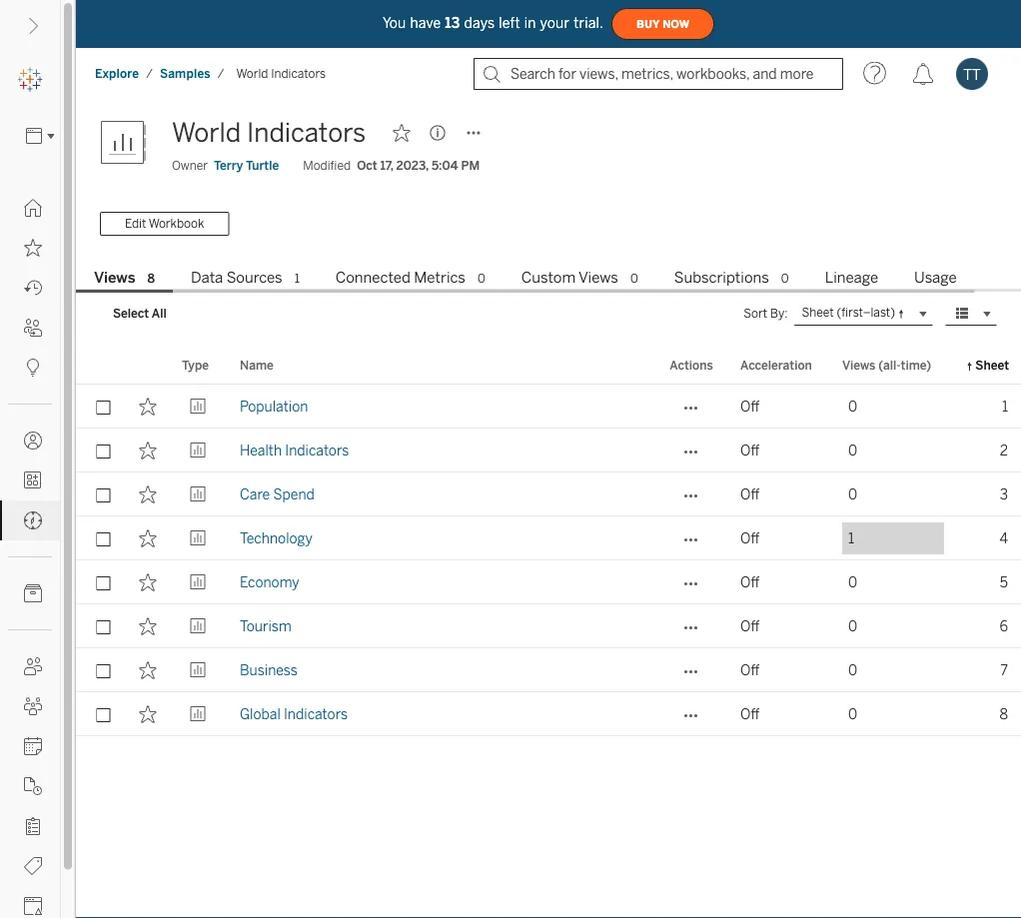 Task type: describe. For each thing, give the bounding box(es) containing it.
actions
[[670, 358, 713, 372]]

(first–last)
[[837, 305, 895, 320]]

you have 13 days left in your trial.
[[383, 15, 604, 31]]

4
[[1000, 530, 1008, 547]]

view image for economy
[[189, 574, 207, 592]]

care spend link
[[240, 473, 315, 517]]

0 for 3
[[848, 486, 858, 503]]

0 for 7
[[848, 662, 858, 679]]

left
[[499, 15, 520, 31]]

global indicators
[[240, 706, 348, 723]]

acceleration
[[741, 358, 812, 372]]

economy link
[[240, 561, 300, 605]]

sort by:
[[744, 306, 788, 321]]

connected
[[336, 269, 411, 287]]

sheet for sheet
[[976, 358, 1009, 372]]

off for 4
[[741, 530, 760, 547]]

row group containing population
[[76, 385, 1021, 737]]

you
[[383, 15, 406, 31]]

indicators for global indicators link at bottom left
[[284, 706, 348, 723]]

sources
[[227, 269, 282, 287]]

1 vertical spatial 1
[[1002, 398, 1008, 415]]

business link
[[240, 649, 298, 693]]

data
[[191, 269, 223, 287]]

view image for technology
[[189, 530, 207, 548]]

1 / from the left
[[146, 66, 153, 81]]

2023,
[[396, 158, 429, 173]]

view image for business
[[189, 662, 207, 680]]

samples
[[160, 66, 211, 81]]

workbook image
[[100, 113, 160, 173]]

tourism
[[240, 618, 292, 635]]

days
[[464, 15, 495, 31]]

off for 6
[[741, 618, 760, 635]]

connected metrics
[[336, 269, 466, 287]]

name
[[240, 358, 274, 372]]

care
[[240, 486, 270, 503]]

off for 1
[[741, 398, 760, 415]]

owner terry turtle
[[172, 158, 279, 173]]

tourism link
[[240, 605, 292, 649]]

pm
[[461, 158, 480, 173]]

samples link
[[159, 65, 212, 82]]

edit workbook
[[125, 217, 204, 231]]

0 for 1
[[848, 398, 858, 415]]

8 inside sub-spaces tab list
[[147, 271, 155, 286]]

row containing business
[[76, 649, 1021, 693]]

17,
[[380, 158, 393, 173]]

turtle
[[246, 158, 279, 173]]

edit
[[125, 217, 146, 231]]

view image for global indicators
[[189, 706, 207, 724]]

row containing tourism
[[76, 605, 1021, 649]]

1 inside sub-spaces tab list
[[294, 271, 300, 286]]

0 for 5
[[848, 574, 858, 591]]

your
[[540, 15, 570, 31]]

terry
[[214, 158, 243, 173]]

0 for 2
[[848, 442, 858, 459]]

custom
[[521, 269, 576, 287]]

view image for health indicators
[[189, 442, 207, 460]]

(all-
[[879, 358, 901, 372]]

7
[[1001, 662, 1008, 679]]

1 horizontal spatial 1
[[848, 530, 855, 547]]

trial.
[[574, 15, 604, 31]]

select
[[113, 307, 149, 321]]

row containing global indicators
[[76, 693, 1021, 737]]

global indicators link
[[240, 693, 348, 737]]

sub-spaces tab list
[[76, 267, 1021, 293]]

business
[[240, 662, 298, 679]]

spend
[[273, 486, 315, 503]]

explore / samples /
[[95, 66, 224, 81]]

health
[[240, 442, 282, 459]]

list view image
[[953, 305, 971, 323]]

custom views
[[521, 269, 619, 287]]

view image for population
[[189, 398, 207, 416]]

2
[[1000, 442, 1008, 459]]

grid containing population
[[76, 347, 1021, 918]]

row containing care spend
[[76, 473, 1021, 517]]

lineage
[[825, 269, 879, 287]]

0 for 6
[[848, 618, 858, 635]]

0 for 8
[[848, 706, 858, 723]]

world inside world indicators main content
[[172, 117, 241, 148]]

world indicators element
[[230, 66, 332, 81]]

sheet (first–last) button
[[794, 302, 933, 326]]

global
[[240, 706, 281, 723]]

select all
[[113, 307, 167, 321]]

views for views (all-time)
[[842, 358, 876, 372]]

care spend
[[240, 486, 315, 503]]

modified oct 17, 2023, 5:04 pm
[[303, 158, 480, 173]]

technology
[[240, 530, 313, 547]]



Task type: vqa. For each thing, say whether or not it's contained in the screenshot.
Content
no



Task type: locate. For each thing, give the bounding box(es) containing it.
2 vertical spatial view image
[[189, 706, 207, 724]]

data sources
[[191, 269, 282, 287]]

health indicators link
[[240, 429, 349, 473]]

0 horizontal spatial /
[[146, 66, 153, 81]]

economy
[[240, 574, 300, 591]]

view image left health
[[189, 442, 207, 460]]

4 off from the top
[[741, 530, 760, 547]]

off for 8
[[741, 706, 760, 723]]

views left (all-
[[842, 358, 876, 372]]

0 vertical spatial view image
[[189, 574, 207, 592]]

views right custom
[[579, 269, 619, 287]]

view image for tourism
[[189, 618, 207, 636]]

8 off from the top
[[741, 706, 760, 723]]

population
[[240, 398, 308, 415]]

5:04
[[432, 158, 458, 173]]

2 row from the top
[[76, 429, 1021, 473]]

6 off from the top
[[741, 618, 760, 635]]

world right samples
[[236, 66, 268, 81]]

8
[[147, 271, 155, 286], [1000, 706, 1008, 723]]

off for 2
[[741, 442, 760, 459]]

view image for care spend
[[189, 486, 207, 504]]

view image left technology link
[[189, 530, 207, 548]]

off for 3
[[741, 486, 760, 503]]

1 vertical spatial view image
[[189, 662, 207, 680]]

4 row from the top
[[76, 517, 1021, 561]]

5
[[1000, 574, 1008, 591]]

0 vertical spatial 1
[[294, 271, 300, 286]]

sheet right "time)"
[[976, 358, 1009, 372]]

explore
[[95, 66, 139, 81]]

1 vertical spatial world
[[172, 117, 241, 148]]

0 horizontal spatial 8
[[147, 271, 155, 286]]

view image left tourism link
[[189, 618, 207, 636]]

1 off from the top
[[741, 398, 760, 415]]

3 view image from the top
[[189, 486, 207, 504]]

off for 7
[[741, 662, 760, 679]]

1 view image from the top
[[189, 574, 207, 592]]

view image down type at the left of the page
[[189, 398, 207, 416]]

row containing technology
[[76, 517, 1021, 561]]

1 horizontal spatial 8
[[1000, 706, 1008, 723]]

4 view image from the top
[[189, 530, 207, 548]]

sheet for sheet (first–last)
[[802, 305, 834, 320]]

1 horizontal spatial views
[[579, 269, 619, 287]]

indicators
[[271, 66, 326, 81], [247, 117, 366, 148], [285, 442, 349, 459], [284, 706, 348, 723]]

7 row from the top
[[76, 649, 1021, 693]]

type
[[182, 358, 209, 372]]

view image left care at the left of page
[[189, 486, 207, 504]]

8 inside row
[[1000, 706, 1008, 723]]

health indicators
[[240, 442, 349, 459]]

view image
[[189, 398, 207, 416], [189, 442, 207, 460], [189, 486, 207, 504], [189, 530, 207, 548], [189, 618, 207, 636]]

views up select
[[94, 269, 135, 287]]

have
[[410, 15, 441, 31]]

all
[[152, 307, 167, 321]]

3 view image from the top
[[189, 706, 207, 724]]

5 row from the top
[[76, 561, 1021, 605]]

off
[[741, 398, 760, 415], [741, 442, 760, 459], [741, 486, 760, 503], [741, 530, 760, 547], [741, 574, 760, 591], [741, 618, 760, 635], [741, 662, 760, 679], [741, 706, 760, 723]]

1 view image from the top
[[189, 398, 207, 416]]

/ right samples
[[218, 66, 224, 81]]

subscriptions
[[674, 269, 769, 287]]

8 down 7
[[1000, 706, 1008, 723]]

1
[[294, 271, 300, 286], [1002, 398, 1008, 415], [848, 530, 855, 547]]

grid
[[76, 347, 1021, 918]]

main navigation. press the up and down arrow keys to access links. element
[[0, 188, 60, 918]]

sort
[[744, 306, 768, 321]]

1 row from the top
[[76, 385, 1021, 429]]

world indicators inside main content
[[172, 117, 366, 148]]

world indicators
[[236, 66, 326, 81], [172, 117, 366, 148]]

2 / from the left
[[218, 66, 224, 81]]

1 vertical spatial sheet
[[976, 358, 1009, 372]]

world up owner
[[172, 117, 241, 148]]

1 horizontal spatial sheet
[[976, 358, 1009, 372]]

5 off from the top
[[741, 574, 760, 591]]

in
[[524, 15, 536, 31]]

0
[[478, 271, 485, 286], [631, 271, 638, 286], [781, 271, 789, 286], [848, 398, 858, 415], [848, 442, 858, 459], [848, 486, 858, 503], [848, 574, 858, 591], [848, 618, 858, 635], [848, 662, 858, 679], [848, 706, 858, 723]]

3 off from the top
[[741, 486, 760, 503]]

off for 5
[[741, 574, 760, 591]]

explore link
[[94, 65, 140, 82]]

0 vertical spatial world
[[236, 66, 268, 81]]

by:
[[770, 306, 788, 321]]

8 up "all"
[[147, 271, 155, 286]]

buy now button
[[612, 8, 715, 40]]

1 vertical spatial 8
[[1000, 706, 1008, 723]]

6 row from the top
[[76, 605, 1021, 649]]

metrics
[[414, 269, 466, 287]]

0 vertical spatial 8
[[147, 271, 155, 286]]

population link
[[240, 385, 308, 429]]

13
[[445, 15, 460, 31]]

2 off from the top
[[741, 442, 760, 459]]

terry turtle link
[[214, 157, 279, 175]]

2 view image from the top
[[189, 662, 207, 680]]

now
[[663, 18, 690, 30]]

usage
[[915, 269, 957, 287]]

workbook
[[149, 217, 204, 231]]

views
[[94, 269, 135, 287], [579, 269, 619, 287], [842, 358, 876, 372]]

select all button
[[100, 302, 180, 326]]

/
[[146, 66, 153, 81], [218, 66, 224, 81]]

indicators for health indicators link
[[285, 442, 349, 459]]

technology link
[[240, 517, 313, 561]]

buy now
[[637, 18, 690, 30]]

0 horizontal spatial sheet
[[802, 305, 834, 320]]

row containing economy
[[76, 561, 1021, 605]]

0 horizontal spatial 1
[[294, 271, 300, 286]]

2 horizontal spatial views
[[842, 358, 876, 372]]

sheet inside grid
[[976, 358, 1009, 372]]

owner
[[172, 158, 208, 173]]

0 horizontal spatial views
[[94, 269, 135, 287]]

2 view image from the top
[[189, 442, 207, 460]]

row
[[76, 385, 1021, 429], [76, 429, 1021, 473], [76, 473, 1021, 517], [76, 517, 1021, 561], [76, 561, 1021, 605], [76, 605, 1021, 649], [76, 649, 1021, 693], [76, 693, 1021, 737]]

row group
[[76, 385, 1021, 737]]

sheet (first–last)
[[802, 305, 895, 320]]

row containing health indicators
[[76, 429, 1021, 473]]

oct
[[357, 158, 377, 173]]

navigation panel element
[[0, 60, 61, 918]]

Search for views, metrics, workbooks, and more text field
[[474, 58, 843, 90]]

sheet right the by:
[[802, 305, 834, 320]]

views for views
[[94, 269, 135, 287]]

world
[[236, 66, 268, 81], [172, 117, 241, 148]]

8 row from the top
[[76, 693, 1021, 737]]

6
[[1000, 618, 1008, 635]]

view image left the global
[[189, 706, 207, 724]]

/ right explore link
[[146, 66, 153, 81]]

indicators for world indicators element
[[271, 66, 326, 81]]

3
[[1000, 486, 1008, 503]]

sheet inside sheet (first–last) popup button
[[802, 305, 834, 320]]

world indicators main content
[[76, 100, 1021, 918]]

row containing population
[[76, 385, 1021, 429]]

2 horizontal spatial 1
[[1002, 398, 1008, 415]]

1 vertical spatial world indicators
[[172, 117, 366, 148]]

edit workbook button
[[100, 212, 229, 236]]

0 vertical spatial world indicators
[[236, 66, 326, 81]]

views (all-time)
[[842, 358, 932, 372]]

time)
[[901, 358, 932, 372]]

modified
[[303, 158, 351, 173]]

5 view image from the top
[[189, 618, 207, 636]]

2 vertical spatial 1
[[848, 530, 855, 547]]

0 vertical spatial sheet
[[802, 305, 834, 320]]

buy
[[637, 18, 660, 30]]

view image
[[189, 574, 207, 592], [189, 662, 207, 680], [189, 706, 207, 724]]

view image left business link
[[189, 662, 207, 680]]

7 off from the top
[[741, 662, 760, 679]]

view image left economy "link"
[[189, 574, 207, 592]]

1 horizontal spatial /
[[218, 66, 224, 81]]

sheet
[[802, 305, 834, 320], [976, 358, 1009, 372]]

3 row from the top
[[76, 473, 1021, 517]]



